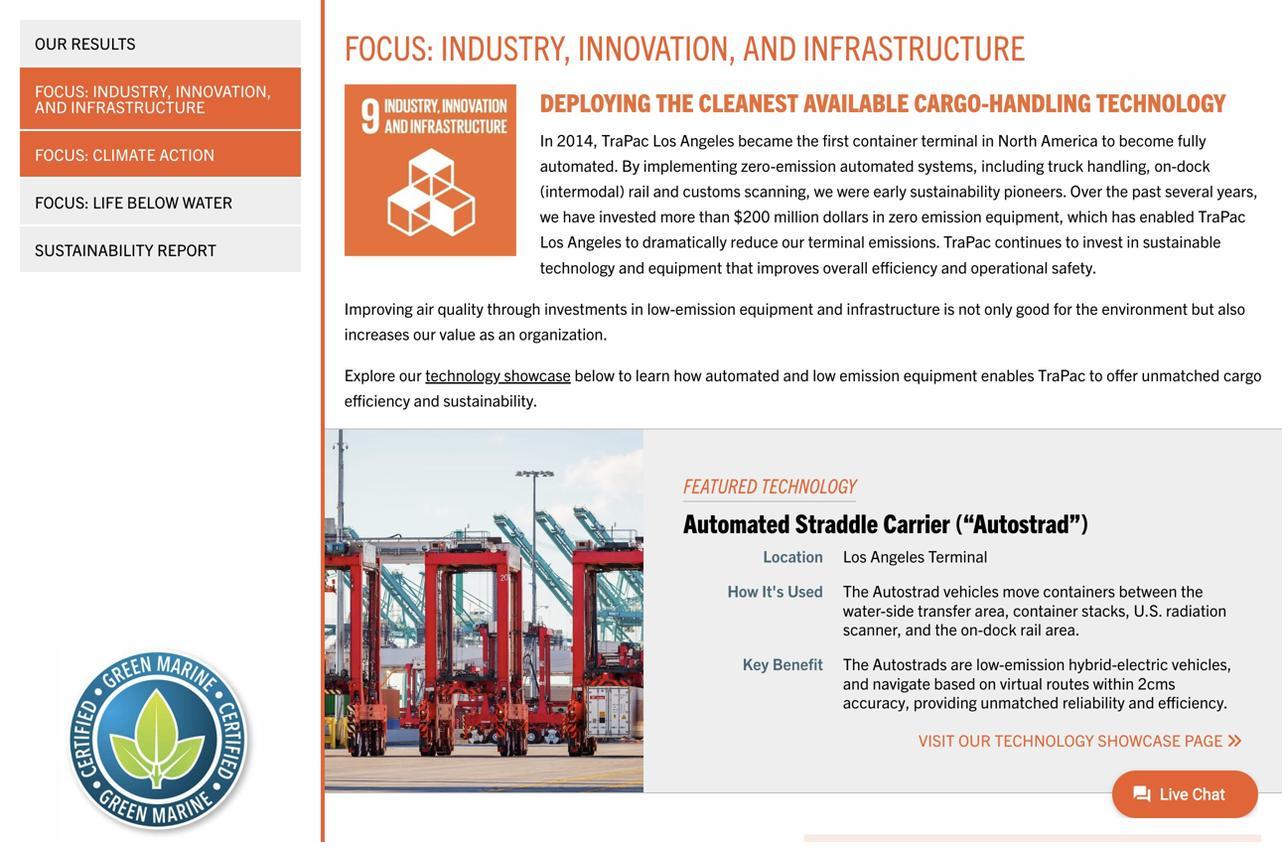 Task type: describe. For each thing, give the bounding box(es) containing it.
("autostrad")
[[956, 506, 1089, 539]]

water
[[182, 192, 233, 212]]

focus: industry, innovation, and infrastructure inside "link"
[[35, 80, 271, 116]]

between
[[1119, 581, 1178, 601]]

automated inside below to learn how automated and low emission equipment enables trapac to offer unmatched cargo efficiency and sustainability.
[[706, 365, 780, 385]]

water-
[[843, 600, 886, 620]]

the
[[656, 86, 694, 117]]

the inside improving air quality through investments in low-emission equipment and infrastructure is not only good for the environment but also increases our value as an organization.
[[1076, 298, 1099, 318]]

also
[[1218, 298, 1246, 318]]

the down handling,
[[1107, 180, 1129, 200]]

systems,
[[918, 155, 978, 175]]

america
[[1041, 129, 1099, 149]]

including
[[982, 155, 1045, 175]]

investments
[[545, 298, 628, 318]]

several
[[1166, 180, 1214, 200]]

has
[[1112, 206, 1136, 226]]

vehicles
[[944, 581, 999, 601]]

featured
[[684, 473, 758, 498]]

focus: for focus: life below water 'link'
[[35, 192, 89, 212]]

1 horizontal spatial infrastructure
[[803, 25, 1026, 68]]

sustainable
[[1143, 231, 1222, 251]]

increases
[[345, 323, 410, 343]]

on
[[980, 673, 997, 693]]

rail inside in 2014, trapac los angeles became the first container terminal in north america to become fully automated. by implementing zero-emission automated systems, including truck handling, on-dock (intermodal) rail and customs scanning, we were early sustainability pioneers. over the past several years, we have invested more than $200 million dollars in zero emission equipment, which has enabled trapac los angeles to dramatically reduce our terminal emissions. trapac continues to invest in sustainable technology and equipment that improves overall efficiency and operational safety.
[[629, 180, 650, 200]]

have
[[563, 206, 596, 226]]

industry, inside the focus: industry, innovation, and infrastructure "link"
[[93, 80, 172, 100]]

1 vertical spatial we
[[540, 206, 559, 226]]

key benefit
[[743, 654, 824, 674]]

innovation, inside focus: industry, innovation, and infrastructure
[[175, 80, 271, 100]]

navigate
[[873, 673, 931, 693]]

million
[[774, 206, 820, 226]]

2 vertical spatial los
[[843, 546, 867, 566]]

1 vertical spatial angeles
[[568, 231, 622, 251]]

how
[[674, 365, 702, 385]]

in left zero at the top right of page
[[873, 206, 885, 226]]

2cms
[[1138, 673, 1176, 693]]

our
[[35, 33, 67, 53]]

technology inside featured technology automated straddle carrier ("autostrad")
[[761, 473, 857, 498]]

to left the learn on the top
[[619, 365, 632, 385]]

early
[[874, 180, 907, 200]]

focus: climate action
[[35, 144, 215, 164]]

available
[[804, 86, 909, 117]]

climate
[[93, 144, 156, 164]]

as
[[480, 323, 495, 343]]

the up are
[[935, 619, 958, 639]]

0 horizontal spatial terminal
[[808, 231, 865, 251]]

2 vertical spatial our
[[399, 365, 422, 385]]

showcase
[[1098, 730, 1181, 750]]

handling,
[[1088, 155, 1151, 175]]

first
[[823, 129, 849, 149]]

safety.
[[1052, 257, 1097, 276]]

emission down sustainability
[[922, 206, 982, 226]]

unmatched inside "the autostrads are low-emission hybrid-electric vehicles, and navigate based on virtual routes within 2cms accuracy, providing unmatched reliability and efficiency."
[[981, 692, 1059, 712]]

deploying
[[540, 86, 651, 117]]

used
[[788, 581, 824, 601]]

below
[[575, 365, 615, 385]]

straddle
[[796, 506, 878, 539]]

on- inside in 2014, trapac los angeles became the first container terminal in north america to become fully automated. by implementing zero-emission automated systems, including truck handling, on-dock (intermodal) rail and customs scanning, we were early sustainability pioneers. over the past several years, we have invested more than $200 million dollars in zero emission equipment, which has enabled trapac los angeles to dramatically reduce our terminal emissions. trapac continues to invest in sustainable technology and equipment that improves overall efficiency and operational safety.
[[1155, 155, 1177, 175]]

through
[[487, 298, 541, 318]]

learn
[[636, 365, 670, 385]]

0 vertical spatial focus: industry, innovation, and infrastructure
[[345, 25, 1026, 68]]

deploying the cleanest available cargo-handling technology
[[540, 86, 1227, 117]]

fully
[[1178, 129, 1207, 149]]

implementing
[[644, 155, 738, 175]]

to down invested
[[626, 231, 639, 251]]

focus: climate action link
[[20, 131, 301, 177]]

our
[[959, 730, 991, 750]]

carrier
[[884, 506, 951, 539]]

area.
[[1046, 619, 1080, 639]]

the right between
[[1182, 581, 1204, 601]]

in inside improving air quality through investments in low-emission equipment and infrastructure is not only good for the environment but also increases our value as an organization.
[[631, 298, 644, 318]]

virtual
[[1000, 673, 1043, 693]]

were
[[837, 180, 870, 200]]

vehicles,
[[1172, 654, 1232, 674]]

explore
[[345, 365, 396, 385]]

u.s.
[[1134, 600, 1163, 620]]

2014,
[[557, 129, 598, 149]]

electric
[[1118, 654, 1169, 674]]

trapac inside below to learn how automated and low emission equipment enables trapac to offer unmatched cargo efficiency and sustainability.
[[1039, 365, 1086, 385]]

quality
[[438, 298, 484, 318]]

in down has
[[1127, 231, 1140, 251]]

0 horizontal spatial technology
[[426, 365, 501, 385]]

and left navigate
[[843, 673, 869, 693]]

report
[[157, 239, 216, 259]]

based
[[935, 673, 976, 693]]

and left low
[[784, 365, 810, 385]]

key
[[743, 654, 769, 674]]

the left first
[[797, 129, 819, 149]]

side
[[886, 600, 915, 620]]

our results link
[[20, 20, 301, 66]]

move
[[1003, 581, 1040, 601]]

not
[[959, 298, 981, 318]]

become
[[1119, 129, 1174, 149]]

for
[[1054, 298, 1073, 318]]

the autostrads are low-emission hybrid-electric vehicles, and navigate based on virtual routes within 2cms accuracy, providing unmatched reliability and efficiency.
[[843, 654, 1232, 712]]

and inside improving air quality through investments in low-emission equipment and infrastructure is not only good for the environment but also increases our value as an organization.
[[817, 298, 843, 318]]

years,
[[1218, 180, 1259, 200]]

how it's used
[[728, 581, 824, 601]]

los angeles terminal
[[843, 546, 988, 566]]

dock inside in 2014, trapac los angeles became the first container terminal in north america to become fully automated. by implementing zero-emission automated systems, including truck handling, on-dock (intermodal) rail and customs scanning, we were early sustainability pioneers. over the past several years, we have invested more than $200 million dollars in zero emission equipment, which has enabled trapac los angeles to dramatically reduce our terminal emissions. trapac continues to invest in sustainable technology and equipment that improves overall efficiency and operational safety.
[[1177, 155, 1211, 175]]

focus: life below water link
[[20, 179, 301, 225]]

below to learn how automated and low emission equipment enables trapac to offer unmatched cargo efficiency and sustainability.
[[345, 365, 1262, 410]]

pioneers.
[[1004, 180, 1067, 200]]

unmatched inside below to learn how automated and low emission equipment enables trapac to offer unmatched cargo efficiency and sustainability.
[[1142, 365, 1220, 385]]

to up handling,
[[1102, 129, 1116, 149]]

an
[[499, 323, 516, 343]]

and up 'showcase'
[[1129, 692, 1155, 712]]

enabled
[[1140, 206, 1195, 226]]

zero-
[[741, 155, 776, 175]]

overall
[[823, 257, 869, 276]]



Task type: vqa. For each thing, say whether or not it's contained in the screenshot.
second 387- from the top of the page
no



Task type: locate. For each thing, give the bounding box(es) containing it.
emission inside below to learn how automated and low emission equipment enables trapac to offer unmatched cargo efficiency and sustainability.
[[840, 365, 900, 385]]

1 the from the top
[[843, 581, 869, 601]]

the inside "the autostrads are low-emission hybrid-electric vehicles, and navigate based on virtual routes within 2cms accuracy, providing unmatched reliability and efficiency."
[[843, 654, 869, 674]]

1 vertical spatial infrastructure
[[71, 96, 205, 116]]

low- up the learn on the top
[[647, 298, 676, 318]]

0 vertical spatial industry,
[[441, 25, 572, 68]]

benefit
[[773, 654, 824, 674]]

angeles
[[680, 129, 735, 149], [568, 231, 622, 251], [871, 546, 925, 566]]

1 vertical spatial unmatched
[[981, 692, 1059, 712]]

1 horizontal spatial terminal
[[922, 129, 978, 149]]

0 horizontal spatial focus: industry, innovation, and infrastructure
[[35, 80, 271, 116]]

low- inside "the autostrads are low-emission hybrid-electric vehicles, and navigate based on virtual routes within 2cms accuracy, providing unmatched reliability and efficiency."
[[977, 654, 1005, 674]]

2 horizontal spatial los
[[843, 546, 867, 566]]

trapac up operational
[[944, 231, 992, 251]]

0 horizontal spatial and
[[35, 96, 67, 116]]

trapac up the 'by'
[[602, 129, 649, 149]]

0 vertical spatial angeles
[[680, 129, 735, 149]]

more
[[660, 206, 696, 226]]

technology
[[761, 473, 857, 498], [995, 730, 1095, 750]]

location
[[763, 546, 824, 566]]

0 horizontal spatial los
[[540, 231, 564, 251]]

reduce
[[731, 231, 779, 251]]

efficiency inside below to learn how automated and low emission equipment enables trapac to offer unmatched cargo efficiency and sustainability.
[[345, 390, 410, 410]]

handling
[[989, 86, 1092, 117]]

our inside in 2014, trapac los angeles became the first container terminal in north america to become fully automated. by implementing zero-emission automated systems, including truck handling, on-dock (intermodal) rail and customs scanning, we were early sustainability pioneers. over the past several years, we have invested more than $200 million dollars in zero emission equipment, which has enabled trapac los angeles to dramatically reduce our terminal emissions. trapac continues to invest in sustainable technology and equipment that improves overall efficiency and operational safety.
[[782, 231, 805, 251]]

1 horizontal spatial low-
[[977, 654, 1005, 674]]

on- inside 'the autostrad vehicles move containers between the water-side transfer area, container stacks, u.s. radiation scanner, and the on-dock rail area.'
[[961, 619, 984, 639]]

technology down "the autostrads are low-emission hybrid-electric vehicles, and navigate based on virtual routes within 2cms accuracy, providing unmatched reliability and efficiency."
[[995, 730, 1095, 750]]

1 horizontal spatial dock
[[1177, 155, 1211, 175]]

emission
[[776, 155, 837, 175], [922, 206, 982, 226], [676, 298, 736, 318], [840, 365, 900, 385], [1005, 654, 1065, 674]]

0 vertical spatial terminal
[[922, 129, 978, 149]]

equipment down improves
[[740, 298, 814, 318]]

to up safety.
[[1066, 231, 1080, 251]]

0 horizontal spatial on-
[[961, 619, 984, 639]]

0 horizontal spatial angeles
[[568, 231, 622, 251]]

infrastructure up focus: climate action
[[71, 96, 205, 116]]

to left offer
[[1090, 365, 1103, 385]]

visit our technology showcase page
[[919, 730, 1227, 750]]

1 vertical spatial on-
[[961, 619, 984, 639]]

1 horizontal spatial we
[[815, 180, 834, 200]]

the autostrad vehicles move containers between the water-side transfer area, container stacks, u.s. radiation scanner, and the on-dock rail area.
[[843, 581, 1227, 639]]

life
[[93, 192, 123, 212]]

dollars
[[823, 206, 869, 226]]

air
[[417, 298, 434, 318]]

rail
[[629, 180, 650, 200], [1021, 619, 1042, 639]]

environment
[[1102, 298, 1188, 318]]

0 horizontal spatial technology
[[761, 473, 857, 498]]

truck
[[1048, 155, 1084, 175]]

emission right low
[[840, 365, 900, 385]]

and up more
[[654, 180, 679, 200]]

past
[[1132, 180, 1162, 200]]

1 vertical spatial innovation,
[[175, 80, 271, 100]]

1 horizontal spatial on-
[[1155, 155, 1177, 175]]

equipment down dramatically on the right
[[649, 257, 723, 276]]

0 horizontal spatial container
[[853, 129, 918, 149]]

showcase
[[504, 365, 571, 385]]

los down 'have'
[[540, 231, 564, 251]]

equipment inside in 2014, trapac los angeles became the first container terminal in north america to become fully automated. by implementing zero-emission automated systems, including truck handling, on-dock (intermodal) rail and customs scanning, we were early sustainability pioneers. over the past several years, we have invested more than $200 million dollars in zero emission equipment, which has enabled trapac los angeles to dramatically reduce our terminal emissions. trapac continues to invest in sustainable technology and equipment that improves overall efficiency and operational safety.
[[649, 257, 723, 276]]

terminal
[[922, 129, 978, 149], [808, 231, 865, 251]]

unmatched right offer
[[1142, 365, 1220, 385]]

sustainability report link
[[20, 227, 301, 272]]

emission inside improving air quality through investments in low-emission equipment and infrastructure is not only good for the environment but also increases our value as an organization.
[[676, 298, 736, 318]]

low
[[813, 365, 836, 385]]

rail inside 'the autostrad vehicles move containers between the water-side transfer area, container stacks, u.s. radiation scanner, and the on-dock rail area.'
[[1021, 619, 1042, 639]]

on- up are
[[961, 619, 984, 639]]

0 vertical spatial efficiency
[[872, 257, 938, 276]]

1 horizontal spatial unmatched
[[1142, 365, 1220, 385]]

the right the for
[[1076, 298, 1099, 318]]

in 2014, trapac los angeles became the first container terminal in north america to become fully automated. by implementing zero-emission automated systems, including truck handling, on-dock (intermodal) rail and customs scanning, we were early sustainability pioneers. over the past several years, we have invested more than $200 million dollars in zero emission equipment, which has enabled trapac los angeles to dramatically reduce our terminal emissions. trapac continues to invest in sustainable technology and equipment that improves overall efficiency and operational safety.
[[540, 129, 1259, 276]]

rail left area.
[[1021, 619, 1042, 639]]

1 vertical spatial los
[[540, 231, 564, 251]]

0 vertical spatial low-
[[647, 298, 676, 318]]

area,
[[975, 600, 1010, 620]]

below
[[127, 192, 179, 212]]

0 vertical spatial rail
[[629, 180, 650, 200]]

2 the from the top
[[843, 654, 869, 674]]

focus: industry, innovation, and infrastructure down our results link
[[35, 80, 271, 116]]

visit our technology showcase page link
[[919, 730, 1243, 750]]

automated inside in 2014, trapac los angeles became the first container terminal in north america to become fully automated. by implementing zero-emission automated systems, including truck handling, on-dock (intermodal) rail and customs scanning, we were early sustainability pioneers. over the past several years, we have invested more than $200 million dollars in zero emission equipment, which has enabled trapac los angeles to dramatically reduce our terminal emissions. trapac continues to invest in sustainable technology and equipment that improves overall efficiency and operational safety.
[[840, 155, 915, 175]]

0 vertical spatial container
[[853, 129, 918, 149]]

sustainability.
[[444, 390, 538, 410]]

focus: industry, innovation, and infrastructure up the
[[345, 25, 1026, 68]]

continues
[[995, 231, 1062, 251]]

and up the cleanest
[[743, 25, 797, 68]]

1 vertical spatial terminal
[[808, 231, 865, 251]]

emission inside "the autostrads are low-emission hybrid-electric vehicles, and navigate based on virtual routes within 2cms accuracy, providing unmatched reliability and efficiency."
[[1005, 654, 1065, 674]]

1 vertical spatial technology
[[426, 365, 501, 385]]

efficiency down explore
[[345, 390, 410, 410]]

1 horizontal spatial container
[[1014, 600, 1079, 620]]

we left the were
[[815, 180, 834, 200]]

0 horizontal spatial automated
[[706, 365, 780, 385]]

container down deploying the cleanest available cargo-handling technology
[[853, 129, 918, 149]]

invested
[[599, 206, 657, 226]]

terminal
[[929, 546, 988, 566]]

automated right how
[[706, 365, 780, 385]]

than
[[699, 206, 730, 226]]

1 horizontal spatial technology
[[540, 257, 615, 276]]

0 vertical spatial equipment
[[649, 257, 723, 276]]

1 horizontal spatial and
[[743, 25, 797, 68]]

routes
[[1047, 673, 1090, 693]]

emissions.
[[869, 231, 940, 251]]

and
[[654, 180, 679, 200], [619, 257, 645, 276], [942, 257, 968, 276], [817, 298, 843, 318], [784, 365, 810, 385], [414, 390, 440, 410], [906, 619, 932, 639], [843, 673, 869, 693], [1129, 692, 1155, 712]]

0 horizontal spatial low-
[[647, 298, 676, 318]]

1 horizontal spatial angeles
[[680, 129, 735, 149]]

0 vertical spatial and
[[743, 25, 797, 68]]

$200
[[734, 206, 771, 226]]

unmatched up our
[[981, 692, 1059, 712]]

1 horizontal spatial focus: industry, innovation, and infrastructure
[[345, 25, 1026, 68]]

1 vertical spatial rail
[[1021, 619, 1042, 639]]

stacks,
[[1082, 600, 1131, 620]]

innovation, up the
[[578, 25, 737, 68]]

scanning,
[[745, 180, 811, 200]]

innovation, up action on the left of the page
[[175, 80, 271, 100]]

reliability
[[1063, 692, 1125, 712]]

action
[[159, 144, 215, 164]]

container right area,
[[1014, 600, 1079, 620]]

improving
[[345, 298, 413, 318]]

1 vertical spatial dock
[[984, 619, 1017, 639]]

and down our
[[35, 96, 67, 116]]

1 horizontal spatial equipment
[[740, 298, 814, 318]]

is
[[944, 298, 955, 318]]

technology inside in 2014, trapac los angeles became the first container terminal in north america to become fully automated. by implementing zero-emission automated systems, including truck handling, on-dock (intermodal) rail and customs scanning, we were early sustainability pioneers. over the past several years, we have invested more than $200 million dollars in zero emission equipment, which has enabled trapac los angeles to dramatically reduce our terminal emissions. trapac continues to invest in sustainable technology and equipment that improves overall efficiency and operational safety.
[[540, 257, 615, 276]]

1 vertical spatial and
[[35, 96, 67, 116]]

trapac down years,
[[1199, 206, 1246, 226]]

technology up straddle
[[761, 473, 857, 498]]

0 vertical spatial los
[[653, 129, 677, 149]]

dock down fully
[[1177, 155, 1211, 175]]

2 horizontal spatial equipment
[[904, 365, 978, 385]]

angeles down 'have'
[[568, 231, 622, 251]]

equipment for low
[[904, 365, 978, 385]]

0 vertical spatial the
[[843, 581, 869, 601]]

1 horizontal spatial industry,
[[441, 25, 572, 68]]

and down invested
[[619, 257, 645, 276]]

autostrads
[[873, 654, 947, 674]]

infrastructure up deploying the cleanest available cargo-handling technology
[[803, 25, 1026, 68]]

1 vertical spatial automated
[[706, 365, 780, 385]]

emission up scanning, on the top of the page
[[776, 155, 837, 175]]

terminal up 'systems,'
[[922, 129, 978, 149]]

technology
[[1097, 86, 1227, 117]]

value
[[440, 323, 476, 343]]

invest
[[1083, 231, 1124, 251]]

equipment,
[[986, 206, 1064, 226]]

1 vertical spatial focus: industry, innovation, and infrastructure
[[35, 80, 271, 116]]

and up is
[[942, 257, 968, 276]]

1 vertical spatial efficiency
[[345, 390, 410, 410]]

0 horizontal spatial infrastructure
[[71, 96, 205, 116]]

and down explore our technology showcase
[[414, 390, 440, 410]]

the for the autostrad vehicles move containers between the water-side transfer area, container stacks, u.s. radiation scanner, and the on-dock rail area.
[[843, 581, 869, 601]]

improves
[[757, 257, 820, 276]]

1 horizontal spatial efficiency
[[872, 257, 938, 276]]

focus: inside 'link'
[[35, 192, 89, 212]]

technology up investments on the left of page
[[540, 257, 615, 276]]

focus: for focus: climate action link
[[35, 144, 89, 164]]

angeles up 'autostrad'
[[871, 546, 925, 566]]

focus:
[[345, 25, 435, 68], [35, 80, 89, 100], [35, 144, 89, 164], [35, 192, 89, 212]]

1 vertical spatial low-
[[977, 654, 1005, 674]]

equipment down is
[[904, 365, 978, 385]]

2 vertical spatial equipment
[[904, 365, 978, 385]]

rail down the 'by'
[[629, 180, 650, 200]]

1 vertical spatial equipment
[[740, 298, 814, 318]]

(intermodal)
[[540, 180, 625, 200]]

emission down area.
[[1005, 654, 1065, 674]]

angeles up implementing
[[680, 129, 735, 149]]

our inside improving air quality through investments in low-emission equipment and infrastructure is not only good for the environment but also increases our value as an organization.
[[413, 323, 436, 343]]

low- right are
[[977, 654, 1005, 674]]

los down straddle
[[843, 546, 867, 566]]

in
[[540, 129, 553, 149]]

which
[[1068, 206, 1108, 226]]

0 horizontal spatial unmatched
[[981, 692, 1059, 712]]

los up implementing
[[653, 129, 677, 149]]

solid image
[[1227, 733, 1243, 749]]

our down air
[[413, 323, 436, 343]]

the for the autostrads are low-emission hybrid-electric vehicles, and navigate based on virtual routes within 2cms accuracy, providing unmatched reliability and efficiency.
[[843, 654, 869, 674]]

cargo
[[1224, 365, 1262, 385]]

trapac right enables on the right
[[1039, 365, 1086, 385]]

container
[[853, 129, 918, 149], [1014, 600, 1079, 620]]

1 vertical spatial container
[[1014, 600, 1079, 620]]

and down the overall on the right top
[[817, 298, 843, 318]]

improving air quality through investments in low-emission equipment and infrastructure is not only good for the environment but also increases our value as an organization.
[[345, 298, 1246, 343]]

equipment inside improving air quality through investments in low-emission equipment and infrastructure is not only good for the environment but also increases our value as an organization.
[[740, 298, 814, 318]]

automated
[[684, 506, 790, 539]]

results
[[71, 33, 136, 53]]

on-
[[1155, 155, 1177, 175], [961, 619, 984, 639]]

1 horizontal spatial innovation,
[[578, 25, 737, 68]]

and inside focus: industry, innovation, and infrastructure
[[35, 96, 67, 116]]

0 vertical spatial technology
[[761, 473, 857, 498]]

0 horizontal spatial we
[[540, 206, 559, 226]]

0 horizontal spatial efficiency
[[345, 390, 410, 410]]

within
[[1094, 673, 1135, 693]]

automated up early
[[840, 155, 915, 175]]

visit
[[919, 730, 955, 750]]

efficiency down emissions.
[[872, 257, 938, 276]]

0 horizontal spatial innovation,
[[175, 80, 271, 100]]

1 horizontal spatial los
[[653, 129, 677, 149]]

unmatched
[[1142, 365, 1220, 385], [981, 692, 1059, 712]]

1 horizontal spatial automated
[[840, 155, 915, 175]]

0 vertical spatial on-
[[1155, 155, 1177, 175]]

the up scanner,
[[843, 581, 869, 601]]

the inside 'the autostrad vehicles move containers between the water-side transfer area, container stacks, u.s. radiation scanner, and the on-dock rail area.'
[[843, 581, 869, 601]]

the down scanner,
[[843, 654, 869, 674]]

emission down that
[[676, 298, 736, 318]]

1 horizontal spatial rail
[[1021, 619, 1042, 639]]

1 horizontal spatial technology
[[995, 730, 1095, 750]]

1 vertical spatial our
[[413, 323, 436, 343]]

1 vertical spatial the
[[843, 654, 869, 674]]

1 vertical spatial industry,
[[93, 80, 172, 100]]

cleanest
[[699, 86, 799, 117]]

in right investments on the left of page
[[631, 298, 644, 318]]

0 vertical spatial dock
[[1177, 155, 1211, 175]]

we
[[815, 180, 834, 200], [540, 206, 559, 226]]

organization.
[[519, 323, 608, 343]]

hybrid-
[[1069, 654, 1118, 674]]

and up autostrads
[[906, 619, 932, 639]]

2 horizontal spatial angeles
[[871, 546, 925, 566]]

on- up past
[[1155, 155, 1177, 175]]

operational
[[971, 257, 1049, 276]]

0 vertical spatial automated
[[840, 155, 915, 175]]

terminal up the overall on the right top
[[808, 231, 865, 251]]

over
[[1071, 180, 1103, 200]]

0 vertical spatial innovation,
[[578, 25, 737, 68]]

dock inside 'the autostrad vehicles move containers between the water-side transfer area, container stacks, u.s. radiation scanner, and the on-dock rail area.'
[[984, 619, 1017, 639]]

low- inside improving air quality through investments in low-emission equipment and infrastructure is not only good for the environment but also increases our value as an organization.
[[647, 298, 676, 318]]

0 vertical spatial unmatched
[[1142, 365, 1220, 385]]

our
[[782, 231, 805, 251], [413, 323, 436, 343], [399, 365, 422, 385]]

efficiency
[[872, 257, 938, 276], [345, 390, 410, 410]]

the
[[843, 581, 869, 601], [843, 654, 869, 674]]

0 horizontal spatial industry,
[[93, 80, 172, 100]]

focus: industry, innovation, and infrastructure link
[[20, 68, 301, 129]]

but
[[1192, 298, 1215, 318]]

0 horizontal spatial equipment
[[649, 257, 723, 276]]

we left 'have'
[[540, 206, 559, 226]]

are
[[951, 654, 973, 674]]

efficiency inside in 2014, trapac los angeles became the first container terminal in north america to become fully automated. by implementing zero-emission automated systems, including truck handling, on-dock (intermodal) rail and customs scanning, we were early sustainability pioneers. over the past several years, we have invested more than $200 million dollars in zero emission equipment, which has enabled trapac los angeles to dramatically reduce our terminal emissions. trapac continues to invest in sustainable technology and equipment that improves overall efficiency and operational safety.
[[872, 257, 938, 276]]

container inside 'the autostrad vehicles move containers between the water-side transfer area, container stacks, u.s. radiation scanner, and the on-dock rail area.'
[[1014, 600, 1079, 620]]

trapac los angeles automated straddle carrier image
[[325, 430, 644, 793]]

it's
[[762, 581, 784, 601]]

technology
[[540, 257, 615, 276], [426, 365, 501, 385]]

trapac
[[602, 129, 649, 149], [1199, 206, 1246, 226], [944, 231, 992, 251], [1039, 365, 1086, 385]]

scanner,
[[843, 619, 902, 639]]

0 horizontal spatial rail
[[629, 180, 650, 200]]

equipment for low-
[[740, 298, 814, 318]]

0 vertical spatial we
[[815, 180, 834, 200]]

0 horizontal spatial dock
[[984, 619, 1017, 639]]

container inside in 2014, trapac los angeles became the first container terminal in north america to become fully automated. by implementing zero-emission automated systems, including truck handling, on-dock (intermodal) rail and customs scanning, we were early sustainability pioneers. over the past several years, we have invested more than $200 million dollars in zero emission equipment, which has enabled trapac los angeles to dramatically reduce our terminal emissions. trapac continues to invest in sustainable technology and equipment that improves overall efficiency and operational safety.
[[853, 129, 918, 149]]

containers
[[1044, 581, 1116, 601]]

0 vertical spatial infrastructure
[[803, 25, 1026, 68]]

equipment inside below to learn how automated and low emission equipment enables trapac to offer unmatched cargo efficiency and sustainability.
[[904, 365, 978, 385]]

our right explore
[[399, 365, 422, 385]]

focus: inside focus: industry, innovation, and infrastructure
[[35, 80, 89, 100]]

focus: for the focus: industry, innovation, and infrastructure "link"
[[35, 80, 89, 100]]

accuracy,
[[843, 692, 910, 712]]

our down "million"
[[782, 231, 805, 251]]

focus: life below water
[[35, 192, 233, 212]]

that
[[726, 257, 754, 276]]

1 vertical spatial technology
[[995, 730, 1095, 750]]

in left north
[[982, 129, 995, 149]]

technology up the sustainability.
[[426, 365, 501, 385]]

0 vertical spatial technology
[[540, 257, 615, 276]]

and inside 'the autostrad vehicles move containers between the water-side transfer area, container stacks, u.s. radiation scanner, and the on-dock rail area.'
[[906, 619, 932, 639]]

infrastructure inside focus: industry, innovation, and infrastructure
[[71, 96, 205, 116]]

2 vertical spatial angeles
[[871, 546, 925, 566]]

dock down the move
[[984, 619, 1017, 639]]

0 vertical spatial our
[[782, 231, 805, 251]]



